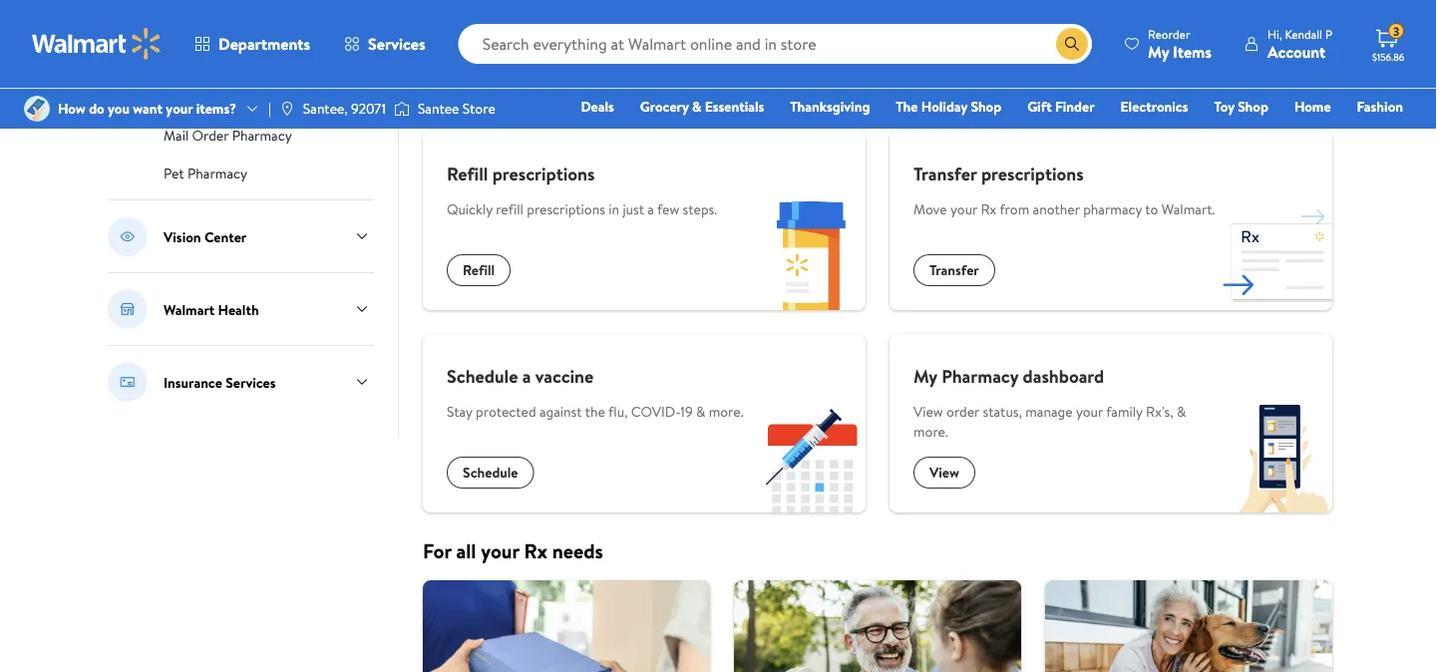 Task type: vqa. For each thing, say whether or not it's contained in the screenshot.
How can we help you today?'s 'How'
yes



Task type: locate. For each thing, give the bounding box(es) containing it.
steps.
[[683, 199, 717, 219]]

 image left do
[[24, 96, 50, 122]]

0 horizontal spatial rx
[[524, 537, 547, 565]]

grocery
[[640, 97, 689, 116]]

refill button
[[447, 254, 511, 286]]

view down order
[[930, 463, 959, 482]]

|
[[268, 99, 271, 118]]

kendall
[[1285, 25, 1323, 42]]

1 horizontal spatial how
[[423, 84, 463, 112]]

services right insurance
[[226, 372, 276, 392]]

another
[[1033, 199, 1080, 219]]

how
[[423, 84, 463, 112], [58, 99, 86, 118]]

1 horizontal spatial services
[[368, 33, 426, 55]]

shop right holiday
[[971, 97, 1002, 116]]

3 list item from the left
[[1033, 580, 1344, 672]]

for all your rx needs
[[423, 537, 603, 565]]

92071
[[351, 99, 386, 118]]

refill down quickly
[[463, 260, 495, 280]]

gift finder
[[1027, 97, 1095, 116]]

services up the 92071
[[368, 33, 426, 55]]

rx left the needs
[[524, 537, 547, 565]]

 image right the 92071
[[394, 99, 410, 119]]

santee
[[418, 99, 459, 118]]

toy
[[1214, 97, 1235, 116]]

covid- down test
[[164, 88, 213, 107]]

refill up quickly
[[447, 161, 488, 186]]

1 vertical spatial schedule
[[447, 364, 518, 388]]

how for how can we help you today?
[[423, 84, 463, 112]]

few
[[657, 199, 679, 219]]

more. inside view order status, manage your family rx's, & more.
[[914, 421, 948, 441]]

1 vertical spatial services
[[226, 372, 276, 392]]

family
[[1106, 402, 1143, 421]]

order
[[192, 126, 229, 145]]

pharmacy up order
[[942, 364, 1019, 388]]

throat,
[[277, 66, 319, 85]]

more. left schedule a vaccine. stay protected against the flu, covid-19 and more. schedule. image
[[709, 402, 743, 421]]

0 horizontal spatial my
[[914, 364, 937, 388]]

you right help
[[574, 84, 605, 112]]

more. up the view button
[[914, 421, 948, 441]]

pharmacy
[[221, 28, 281, 47], [232, 126, 292, 145], [188, 164, 247, 183], [942, 364, 1019, 388]]

walmart health image
[[108, 289, 148, 329]]

transfer down move
[[930, 260, 979, 280]]

schedule inside the schedule now button
[[1189, 1, 1252, 23]]

more. for schedule a vaccine
[[709, 402, 743, 421]]

pharmacy down order
[[188, 164, 247, 183]]

0 horizontal spatial shop
[[971, 97, 1002, 116]]

walmart.
[[1162, 199, 1215, 219]]

0 vertical spatial 19
[[213, 88, 225, 107]]

 image
[[279, 101, 295, 117]]

how left do
[[58, 99, 86, 118]]

covid- right flu,
[[631, 402, 681, 421]]

0 vertical spatial rx
[[981, 199, 997, 219]]

0 vertical spatial a
[[648, 199, 654, 219]]

1 horizontal spatial more.
[[914, 421, 948, 441]]

0 horizontal spatial services
[[226, 372, 276, 392]]

treat:
[[204, 66, 238, 85]]

1 horizontal spatial rx
[[981, 199, 997, 219]]

just
[[623, 199, 644, 219]]

& right flu,
[[696, 402, 705, 421]]

specialty
[[164, 28, 218, 47]]

deals link
[[572, 96, 623, 117]]

 image
[[24, 96, 50, 122], [394, 99, 410, 119]]

2 vertical spatial schedule
[[463, 463, 518, 482]]

0 horizontal spatial more.
[[709, 402, 743, 421]]

prescriptions left in
[[527, 199, 605, 219]]

my left items
[[1148, 40, 1169, 62]]

& right rx's,
[[1177, 402, 1186, 421]]

services button
[[327, 20, 442, 68]]

prescriptions up refill at left top
[[492, 161, 595, 186]]

test
[[164, 66, 188, 85]]

19 right flu,
[[681, 402, 693, 421]]

insurance
[[164, 372, 222, 392]]

refill
[[447, 161, 488, 186], [463, 260, 495, 280]]

1 vertical spatial view
[[930, 463, 959, 482]]

0 vertical spatial view
[[914, 402, 943, 421]]

toy shop link
[[1205, 96, 1278, 117]]

0 vertical spatial services
[[368, 33, 426, 55]]

more.
[[709, 402, 743, 421], [914, 421, 948, 441]]

refill for refill
[[463, 260, 495, 280]]

list item
[[411, 580, 722, 672], [722, 580, 1033, 672], [1033, 580, 1344, 672]]

hi,
[[1268, 25, 1282, 42]]

3
[[1393, 23, 1400, 40]]

needs
[[552, 537, 603, 565]]

pharmacy for specialty pharmacy
[[221, 28, 281, 47]]

departments button
[[178, 20, 327, 68]]

shop right toy
[[1238, 97, 1269, 116]]

view left order
[[914, 402, 943, 421]]

grocery & essentials
[[640, 97, 764, 116]]

0 horizontal spatial covid-
[[164, 88, 213, 107]]

the holiday shop link
[[887, 96, 1010, 117]]

strep
[[241, 66, 274, 85]]

prescriptions up from
[[981, 161, 1084, 186]]

0 horizontal spatial 19
[[213, 88, 225, 107]]

store
[[463, 99, 495, 118]]

1 vertical spatial covid-
[[631, 402, 681, 421]]

pharmacy up strep
[[221, 28, 281, 47]]

center
[[204, 227, 247, 246]]

shop
[[971, 97, 1002, 116], [1238, 97, 1269, 116]]

& right grocery
[[692, 97, 702, 116]]

thanksgiving link
[[781, 96, 879, 117]]

your left family
[[1076, 402, 1103, 421]]

2 shop from the left
[[1238, 97, 1269, 116]]

19 down treat:
[[213, 88, 225, 107]]

essentials
[[705, 97, 764, 116]]

view for view
[[930, 463, 959, 482]]

mail order pharmacy
[[164, 126, 292, 145]]

0 horizontal spatial a
[[522, 364, 531, 388]]

health
[[218, 299, 259, 319]]

refill inside button
[[463, 260, 495, 280]]

your inside view order status, manage your family rx's, & more.
[[1076, 402, 1103, 421]]

a left vaccine
[[522, 364, 531, 388]]

debit
[[1284, 125, 1318, 144]]

0 vertical spatial refill
[[447, 161, 488, 186]]

today?
[[610, 84, 669, 112]]

covid-
[[164, 88, 213, 107], [631, 402, 681, 421]]

manage
[[1025, 402, 1073, 421]]

1 horizontal spatial shop
[[1238, 97, 1269, 116]]

refill for refill prescriptions
[[447, 161, 488, 186]]

1 vertical spatial transfer
[[930, 260, 979, 280]]

walmart+
[[1344, 125, 1403, 144]]

1 horizontal spatial 19
[[681, 402, 693, 421]]

account
[[1268, 40, 1326, 62]]

you right do
[[108, 99, 130, 118]]

1 shop from the left
[[971, 97, 1002, 116]]

transfer inside button
[[930, 260, 979, 280]]

1 horizontal spatial my
[[1148, 40, 1169, 62]]

list
[[411, 580, 1344, 672]]

Search search field
[[458, 24, 1092, 64]]

vision
[[164, 227, 201, 246]]

all
[[456, 537, 476, 565]]

view for view order status, manage your family rx's, & more.
[[914, 402, 943, 421]]

view inside button
[[930, 463, 959, 482]]

schedule for now
[[1189, 1, 1252, 23]]

pharmacy for pet pharmacy
[[188, 164, 247, 183]]

my up the view button
[[914, 364, 937, 388]]

 image for how do you want your items?
[[24, 96, 50, 122]]

how left the store
[[423, 84, 463, 112]]

view inside view order status, manage your family rx's, & more.
[[914, 402, 943, 421]]

items?
[[196, 99, 236, 118]]

view
[[914, 402, 943, 421], [930, 463, 959, 482]]

transfer for transfer
[[930, 260, 979, 280]]

0 vertical spatial my
[[1148, 40, 1169, 62]]

&
[[191, 66, 201, 85], [345, 66, 354, 85], [692, 97, 702, 116], [696, 402, 705, 421], [1177, 402, 1186, 421]]

dashboard
[[1023, 364, 1104, 388]]

items
[[1173, 40, 1212, 62]]

transfer for transfer prescriptions
[[914, 161, 977, 186]]

0 horizontal spatial how
[[58, 99, 86, 118]]

schedule up stay
[[447, 364, 518, 388]]

0 vertical spatial schedule
[[1189, 1, 1252, 23]]

covid- inside test & treat: strep throat, flu & covid-19
[[164, 88, 213, 107]]

the
[[585, 402, 605, 421]]

quickly refill prescriptions in just a few steps.
[[447, 199, 717, 219]]

1 vertical spatial refill
[[463, 260, 495, 280]]

fashion link
[[1348, 96, 1412, 117]]

santee,
[[303, 99, 348, 118]]

specialty pharmacy link
[[164, 26, 281, 48]]

1 vertical spatial my
[[914, 364, 937, 388]]

one
[[1250, 125, 1280, 144]]

search icon image
[[1064, 36, 1080, 52]]

walmart insurance services image
[[108, 362, 148, 402]]

prescriptions
[[492, 161, 595, 186], [981, 161, 1084, 186], [527, 199, 605, 219]]

schedule up items
[[1189, 1, 1252, 23]]

schedule down protected
[[463, 463, 518, 482]]

19
[[213, 88, 225, 107], [681, 402, 693, 421]]

0 vertical spatial covid-
[[164, 88, 213, 107]]

schedule now
[[1189, 1, 1285, 23]]

transfer up move
[[914, 161, 977, 186]]

0 horizontal spatial  image
[[24, 96, 50, 122]]

fashion registry
[[1174, 97, 1403, 144]]

my pharmacy dashboard
[[914, 364, 1104, 388]]

0 vertical spatial transfer
[[914, 161, 977, 186]]

rx left from
[[981, 199, 997, 219]]

1 horizontal spatial  image
[[394, 99, 410, 119]]

a right just
[[648, 199, 654, 219]]

test & treat: strep throat, flu & covid-19 link
[[164, 64, 354, 108]]

refill prescriptions. quickly refill medications in just a few steps. refill. image
[[756, 200, 866, 310]]



Task type: describe. For each thing, give the bounding box(es) containing it.
fashion
[[1357, 97, 1403, 116]]

schedule a vaccine
[[447, 364, 594, 388]]

help
[[531, 84, 569, 112]]

vision center image
[[108, 216, 148, 256]]

quickly
[[447, 199, 493, 219]]

2 list item from the left
[[722, 580, 1033, 672]]

1 vertical spatial 19
[[681, 402, 693, 421]]

now
[[1256, 1, 1285, 23]]

19 inside test & treat: strep throat, flu & covid-19
[[213, 88, 225, 107]]

my inside reorder my items
[[1148, 40, 1169, 62]]

flu,
[[608, 402, 628, 421]]

electronics
[[1121, 97, 1188, 116]]

pet pharmacy link
[[164, 162, 247, 184]]

1 horizontal spatial a
[[648, 199, 654, 219]]

home
[[1294, 97, 1331, 116]]

transfer button
[[914, 254, 995, 286]]

one debit link
[[1241, 124, 1327, 145]]

1 horizontal spatial covid-
[[631, 402, 681, 421]]

p
[[1325, 25, 1332, 42]]

1 vertical spatial rx
[[524, 537, 547, 565]]

the holiday shop
[[896, 97, 1002, 116]]

schedule inside schedule button
[[463, 463, 518, 482]]

one debit
[[1250, 125, 1318, 144]]

grocery & essentials link
[[631, 96, 773, 117]]

schedule now button
[[1165, 0, 1309, 32]]

refill prescriptions
[[447, 161, 595, 186]]

how can we help you today?
[[423, 84, 669, 112]]

home link
[[1285, 96, 1340, 117]]

pharmacy for my pharmacy dashboard
[[942, 364, 1019, 388]]

& right test
[[191, 66, 201, 85]]

deals
[[581, 97, 614, 116]]

test & treat: strep throat, flu & covid-19
[[164, 66, 354, 107]]

walmart+ link
[[1335, 124, 1412, 145]]

$156.86
[[1372, 50, 1405, 63]]

refill
[[496, 199, 524, 219]]

hi, kendall p account
[[1268, 25, 1332, 62]]

& right flu
[[345, 66, 354, 85]]

want
[[133, 99, 163, 118]]

registry
[[1174, 125, 1224, 144]]

reorder
[[1148, 25, 1190, 42]]

my pharmacy dashboard. view order status, manage your family rx's and more. view. image
[[1223, 403, 1332, 513]]

pet pharmacy
[[164, 164, 247, 183]]

your right move
[[950, 199, 978, 219]]

toy shop
[[1214, 97, 1269, 116]]

Walmart Site-Wide search field
[[458, 24, 1092, 64]]

for
[[423, 537, 452, 565]]

protected
[[476, 402, 536, 421]]

pet
[[164, 164, 184, 183]]

walmart image
[[32, 28, 162, 60]]

pharmacy down |
[[232, 126, 292, 145]]

mail
[[164, 126, 189, 145]]

move
[[914, 199, 947, 219]]

walmart health
[[164, 299, 259, 319]]

your up mail
[[166, 99, 193, 118]]

 image for santee store
[[394, 99, 410, 119]]

schedule button
[[447, 457, 534, 489]]

transfer prescriptions. move your rx from another pharmacy to walmart. transfer. image
[[1223, 200, 1332, 310]]

your right all on the bottom
[[481, 537, 519, 565]]

walmart
[[164, 299, 215, 319]]

do
[[89, 99, 104, 118]]

vaccine
[[535, 364, 594, 388]]

1 vertical spatial a
[[522, 364, 531, 388]]

stay protected against the flu, covid-19 & more.
[[447, 402, 743, 421]]

services inside dropdown button
[[368, 33, 426, 55]]

santee, 92071
[[303, 99, 386, 118]]

from
[[1000, 199, 1030, 219]]

reorder my items
[[1148, 25, 1212, 62]]

in
[[609, 199, 619, 219]]

insurance services
[[164, 372, 276, 392]]

the
[[896, 97, 918, 116]]

1 horizontal spatial you
[[574, 84, 605, 112]]

& inside view order status, manage your family rx's, & more.
[[1177, 402, 1186, 421]]

pharmacy
[[1083, 199, 1142, 219]]

how for how do you want your items?
[[58, 99, 86, 118]]

prescriptions for transfer prescriptions
[[981, 161, 1084, 186]]

move your rx from another pharmacy to walmart.
[[914, 199, 1215, 219]]

we
[[502, 84, 527, 112]]

1 list item from the left
[[411, 580, 722, 672]]

view order status, manage your family rx's, & more.
[[914, 402, 1186, 441]]

more. for my pharmacy dashboard
[[914, 421, 948, 441]]

how do you want your items?
[[58, 99, 236, 118]]

view button
[[914, 457, 975, 489]]

prescriptions for refill prescriptions
[[492, 161, 595, 186]]

electronics link
[[1112, 96, 1197, 117]]

finder
[[1055, 97, 1095, 116]]

schedule a vaccine. stay protected against the flu, covid-19 and more. schedule. image
[[756, 403, 866, 513]]

thanksgiving
[[790, 97, 870, 116]]

flu
[[323, 66, 341, 85]]

order
[[947, 402, 980, 421]]

specialty pharmacy
[[164, 28, 281, 47]]

can
[[467, 84, 498, 112]]

schedule for a
[[447, 364, 518, 388]]

rx's,
[[1146, 402, 1173, 421]]

0 horizontal spatial you
[[108, 99, 130, 118]]



